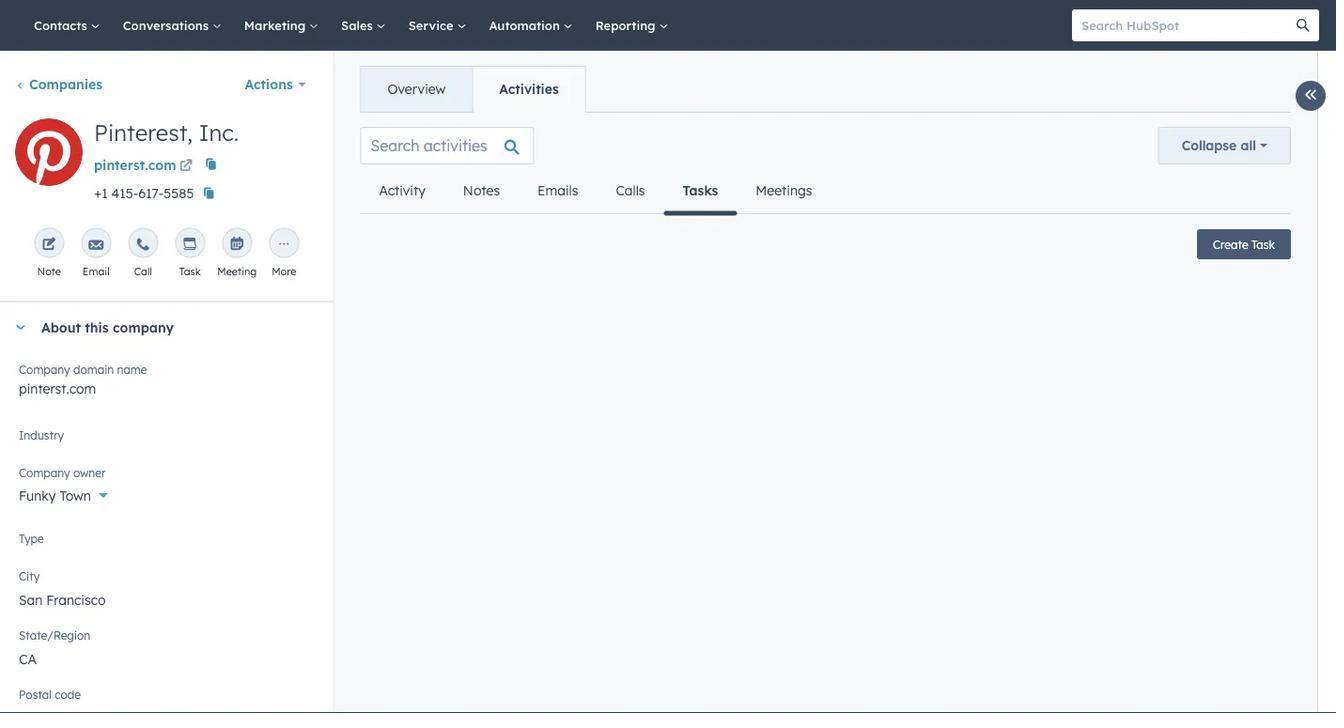 Task type: vqa. For each thing, say whether or not it's contained in the screenshot.
the caret image
yes



Task type: locate. For each thing, give the bounding box(es) containing it.
domain
[[73, 363, 114, 377]]

edit button
[[15, 118, 83, 193]]

1 vertical spatial task
[[179, 265, 201, 278]]

contacts link
[[23, 0, 112, 51]]

actions
[[245, 76, 293, 93]]

city
[[19, 570, 40, 584]]

collapse all button
[[1159, 127, 1291, 164]]

task image
[[183, 237, 198, 252]]

meetings
[[756, 182, 812, 199]]

search button
[[1288, 9, 1320, 41]]

meeting image
[[230, 237, 245, 252]]

conversations link
[[112, 0, 233, 51]]

company
[[19, 363, 70, 377], [19, 466, 70, 480]]

0 horizontal spatial task
[[179, 265, 201, 278]]

notes button
[[444, 168, 519, 213]]

reporting link
[[584, 0, 680, 51]]

1 vertical spatial company
[[19, 466, 70, 480]]

companies link
[[15, 76, 103, 93]]

task
[[1252, 237, 1275, 251], [179, 265, 201, 278]]

state/region
[[19, 629, 90, 643]]

meetings button
[[737, 168, 831, 213]]

create
[[1213, 237, 1249, 251]]

pinterest, inc.
[[94, 118, 239, 147]]

note
[[37, 265, 61, 278]]

activities button
[[472, 67, 585, 112]]

pinterst.com
[[94, 157, 176, 173], [19, 380, 96, 397]]

tasks
[[683, 182, 718, 199]]

0 vertical spatial company
[[19, 363, 70, 377]]

pinterest,
[[94, 118, 193, 147]]

marketing
[[244, 17, 309, 33]]

2 navigation from the top
[[360, 168, 831, 216]]

activity button
[[360, 168, 444, 213]]

1 vertical spatial navigation
[[360, 168, 831, 216]]

about this company button
[[0, 302, 314, 353]]

calls
[[616, 182, 645, 199]]

Postal code text field
[[19, 699, 314, 713]]

415-
[[111, 185, 138, 201]]

pinterst.com down domain
[[19, 380, 96, 397]]

automation link
[[478, 0, 584, 51]]

overview button
[[361, 67, 472, 112]]

service
[[409, 17, 457, 33]]

company inside company domain name pinterst.com
[[19, 363, 70, 377]]

pinterst.com up '+1 415-617-5585' on the left top of page
[[94, 157, 176, 173]]

postal
[[19, 688, 52, 702]]

0 vertical spatial task
[[1252, 237, 1275, 251]]

task right create
[[1252, 237, 1275, 251]]

calls button
[[597, 168, 664, 213]]

more
[[272, 265, 296, 278]]

service link
[[397, 0, 478, 51]]

tasks button
[[664, 168, 737, 216]]

marketing link
[[233, 0, 330, 51]]

more image
[[277, 237, 292, 252]]

company for company domain name pinterst.com
[[19, 363, 70, 377]]

1 vertical spatial pinterst.com
[[19, 380, 96, 397]]

link opens in a new window image
[[179, 156, 193, 178], [179, 160, 193, 173]]

5585
[[164, 185, 194, 201]]

617-
[[138, 185, 164, 201]]

task down task icon
[[179, 265, 201, 278]]

company up funky
[[19, 466, 70, 480]]

industry
[[19, 429, 64, 443]]

call
[[134, 265, 152, 278]]

actions button
[[233, 66, 318, 103]]

sales link
[[330, 0, 397, 51]]

company down the "about"
[[19, 363, 70, 377]]

sales
[[341, 17, 377, 33]]

pinterst.com inside company domain name pinterst.com
[[19, 380, 96, 397]]

note image
[[42, 237, 57, 252]]

1 company from the top
[[19, 363, 70, 377]]

1 horizontal spatial task
[[1252, 237, 1275, 251]]

0 vertical spatial navigation
[[360, 66, 586, 113]]

collapse all
[[1182, 137, 1257, 154]]

navigation
[[360, 66, 586, 113], [360, 168, 831, 216]]

create task button
[[1197, 229, 1291, 259]]

1 link opens in a new window image from the top
[[179, 156, 193, 178]]

2 company from the top
[[19, 466, 70, 480]]

+1 415-617-5585
[[94, 185, 194, 201]]

1 navigation from the top
[[360, 66, 586, 113]]



Task type: describe. For each thing, give the bounding box(es) containing it.
Search activities search field
[[360, 127, 534, 164]]

City text field
[[19, 580, 314, 618]]

Search HubSpot search field
[[1072, 9, 1303, 41]]

email
[[83, 265, 110, 278]]

name
[[117, 363, 147, 377]]

funky town button
[[19, 477, 314, 508]]

company
[[113, 319, 174, 336]]

companies
[[29, 76, 103, 93]]

State/Region text field
[[19, 640, 314, 677]]

town
[[60, 487, 91, 504]]

all
[[1241, 137, 1257, 154]]

company domain name pinterst.com
[[19, 363, 147, 397]]

inc.
[[199, 118, 239, 147]]

postal code
[[19, 688, 81, 702]]

0 vertical spatial pinterst.com
[[94, 157, 176, 173]]

activities
[[499, 81, 559, 97]]

company for company owner
[[19, 466, 70, 480]]

owner
[[73, 466, 106, 480]]

search image
[[1297, 19, 1310, 32]]

email image
[[89, 237, 104, 252]]

emails
[[538, 182, 578, 199]]

funky
[[19, 487, 56, 504]]

type
[[19, 532, 44, 546]]

2 link opens in a new window image from the top
[[179, 160, 193, 173]]

company owner
[[19, 466, 106, 480]]

reporting
[[596, 17, 659, 33]]

emails button
[[519, 168, 597, 213]]

activity
[[379, 182, 426, 199]]

about this company
[[41, 319, 174, 336]]

navigation containing overview
[[360, 66, 586, 113]]

overview
[[388, 81, 446, 97]]

create task
[[1213, 237, 1275, 251]]

caret image
[[15, 325, 26, 330]]

navigation containing activity
[[360, 168, 831, 216]]

contacts
[[34, 17, 91, 33]]

code
[[55, 688, 81, 702]]

conversations
[[123, 17, 212, 33]]

pinterst.com link
[[94, 150, 196, 178]]

about
[[41, 319, 81, 336]]

collapse
[[1182, 137, 1237, 154]]

task inside button
[[1252, 237, 1275, 251]]

+1
[[94, 185, 108, 201]]

automation
[[489, 17, 564, 33]]

notes
[[463, 182, 500, 199]]

funky town
[[19, 487, 91, 504]]

meeting
[[217, 265, 257, 278]]

call image
[[136, 237, 151, 252]]

this
[[85, 319, 109, 336]]



